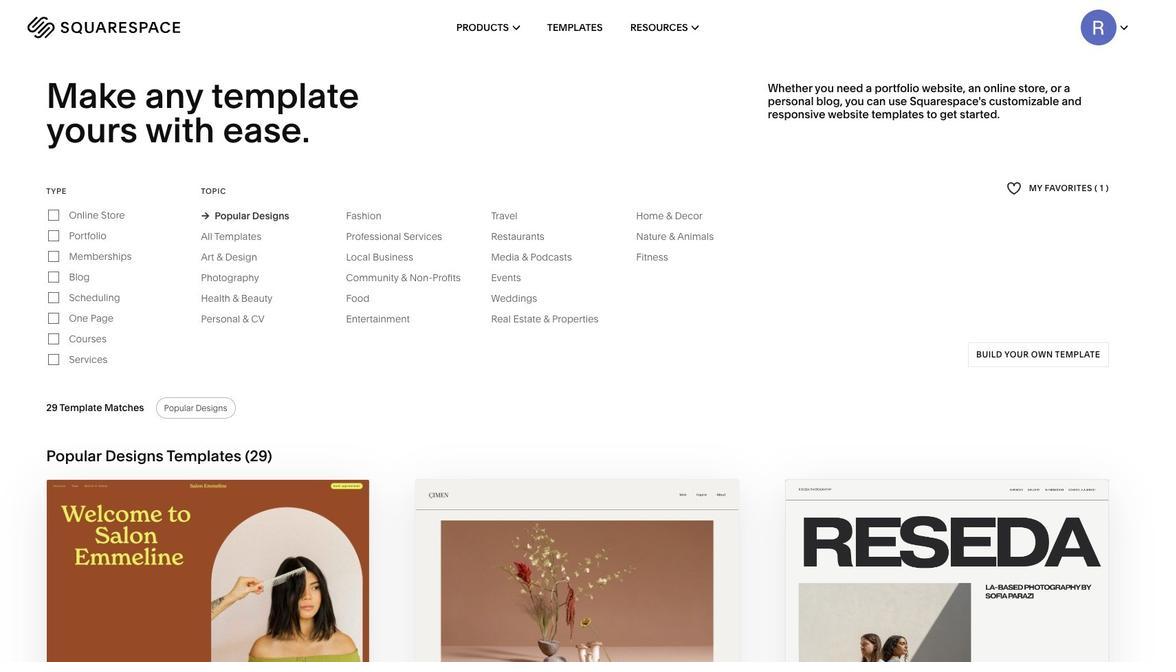 Task type: vqa. For each thing, say whether or not it's contained in the screenshot.
'Reseda' image
yes



Task type: locate. For each thing, give the bounding box(es) containing it.
reseda image
[[786, 480, 1109, 663]]

çimen image
[[416, 480, 739, 663]]

emmeline image
[[47, 480, 370, 663]]



